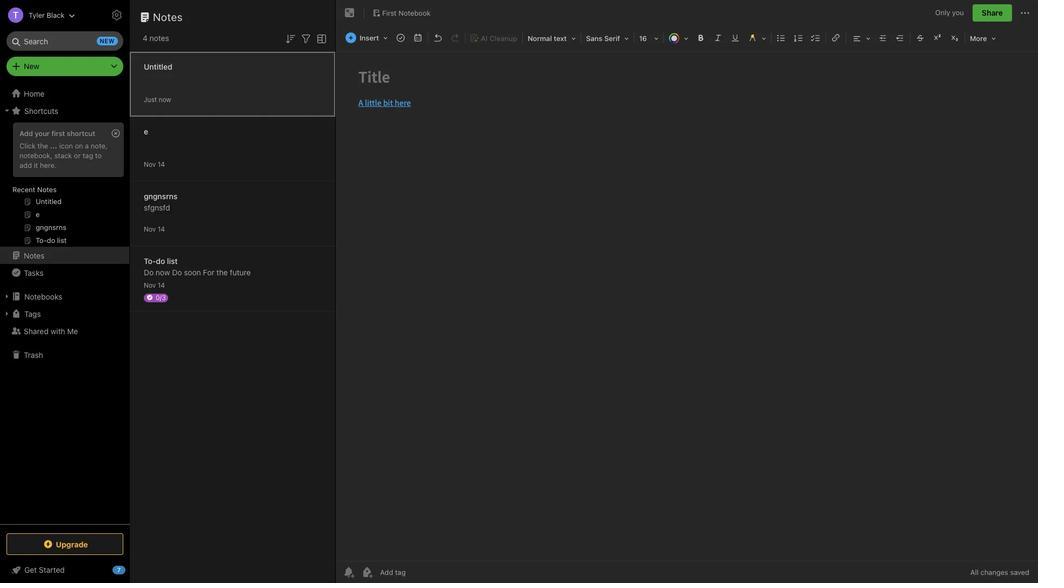 Task type: locate. For each thing, give the bounding box(es) containing it.
0/3
[[156, 294, 166, 302]]

do down to-
[[144, 268, 154, 277]]

Alignment field
[[847, 30, 874, 46]]

2 vertical spatial 14
[[158, 281, 165, 290]]

or
[[74, 151, 81, 160]]

14
[[158, 160, 165, 168], [158, 225, 165, 233], [158, 281, 165, 290]]

started
[[39, 566, 65, 575]]

14 up 0/3
[[158, 281, 165, 290]]

now
[[159, 95, 171, 104], [156, 268, 170, 277]]

expand tags image
[[3, 310, 11, 318]]

notes
[[153, 11, 183, 23], [37, 185, 57, 194], [24, 251, 44, 260]]

shared
[[24, 327, 49, 336]]

now inside to-do list do now do soon for the future
[[156, 268, 170, 277]]

the inside to-do list do now do soon for the future
[[216, 268, 228, 277]]

16
[[639, 34, 647, 43]]

Add filters field
[[300, 31, 313, 45]]

nov down "sfgnsfd" at the top left of the page
[[144, 225, 156, 233]]

note,
[[91, 142, 107, 150]]

1 vertical spatial 14
[[158, 225, 165, 233]]

notes inside group
[[37, 185, 57, 194]]

nov 14
[[144, 160, 165, 168], [144, 225, 165, 233], [144, 281, 165, 290]]

2 vertical spatial nov
[[144, 281, 156, 290]]

add tag image
[[361, 567, 374, 580]]

0 horizontal spatial the
[[37, 142, 48, 150]]

first
[[52, 129, 65, 138]]

1 vertical spatial the
[[216, 268, 228, 277]]

tag
[[83, 151, 93, 160]]

just now
[[144, 95, 171, 104]]

normal text
[[528, 34, 567, 43]]

bold image
[[693, 30, 708, 45]]

nov down "e"
[[144, 160, 156, 168]]

add
[[19, 129, 33, 138]]

underline image
[[728, 30, 743, 45]]

shortcuts button
[[0, 102, 129, 119]]

Help and Learning task checklist field
[[0, 562, 130, 580]]

1 horizontal spatial do
[[172, 268, 182, 277]]

serif
[[604, 34, 620, 43]]

nov 14 up gngnsrns
[[144, 160, 165, 168]]

0 horizontal spatial do
[[144, 268, 154, 277]]

0 vertical spatial now
[[159, 95, 171, 104]]

the inside group
[[37, 142, 48, 150]]

italic image
[[710, 30, 726, 45]]

tyler
[[29, 11, 45, 19]]

the left ...
[[37, 142, 48, 150]]

0 vertical spatial the
[[37, 142, 48, 150]]

nov
[[144, 160, 156, 168], [144, 225, 156, 233], [144, 281, 156, 290]]

notes up notes
[[153, 11, 183, 23]]

1 vertical spatial now
[[156, 268, 170, 277]]

checklist image
[[808, 30, 823, 45]]

add
[[19, 161, 32, 170]]

trash link
[[0, 347, 129, 364]]

now down the do
[[156, 268, 170, 277]]

list
[[167, 257, 178, 266]]

more
[[970, 34, 987, 43]]

tree
[[0, 85, 130, 524]]

new search field
[[14, 31, 118, 51]]

0 vertical spatial nov
[[144, 160, 156, 168]]

More field
[[966, 30, 1000, 46]]

upgrade button
[[6, 534, 123, 556]]

task image
[[393, 30, 408, 45]]

notes up tasks
[[24, 251, 44, 260]]

me
[[67, 327, 78, 336]]

Heading level field
[[524, 30, 580, 46]]

1 vertical spatial nov 14
[[144, 225, 165, 233]]

1 vertical spatial notes
[[37, 185, 57, 194]]

tree containing home
[[0, 85, 130, 524]]

0 vertical spatial nov 14
[[144, 160, 165, 168]]

do down list
[[172, 268, 182, 277]]

the right for
[[216, 268, 228, 277]]

gngnsrns
[[144, 192, 177, 201]]

nov up 0/3
[[144, 281, 156, 290]]

your
[[35, 129, 50, 138]]

share
[[982, 8, 1003, 17]]

saved
[[1010, 569, 1030, 577]]

subscript image
[[947, 30, 962, 45]]

14 down "sfgnsfd" at the top left of the page
[[158, 225, 165, 233]]

0 vertical spatial 14
[[158, 160, 165, 168]]

it
[[34, 161, 38, 170]]

now right just
[[159, 95, 171, 104]]

nov 14 up 0/3
[[144, 281, 165, 290]]

Sort options field
[[284, 31, 297, 45]]

add filters image
[[300, 32, 313, 45]]

nov 14 down "sfgnsfd" at the top left of the page
[[144, 225, 165, 233]]

More actions field
[[1019, 4, 1032, 22]]

new
[[100, 37, 115, 44]]

notes right the "recent"
[[37, 185, 57, 194]]

View options field
[[313, 31, 328, 45]]

sans
[[586, 34, 602, 43]]

group containing add your first shortcut
[[0, 119, 129, 251]]

soon
[[184, 268, 201, 277]]

sfgnsfd
[[144, 203, 170, 212]]

14 up gngnsrns
[[158, 160, 165, 168]]

superscript image
[[930, 30, 945, 45]]

sans serif
[[586, 34, 620, 43]]

1 vertical spatial nov
[[144, 225, 156, 233]]

icon
[[59, 142, 73, 150]]

the
[[37, 142, 48, 150], [216, 268, 228, 277]]

you
[[952, 8, 964, 17]]

a
[[85, 142, 89, 150]]

text
[[554, 34, 567, 43]]

Font family field
[[582, 30, 633, 46]]

untitled
[[144, 62, 172, 71]]

more actions image
[[1019, 6, 1032, 19]]

to-
[[144, 257, 156, 266]]

4
[[143, 34, 148, 43]]

do
[[144, 268, 154, 277], [172, 268, 182, 277]]

tags
[[24, 310, 41, 319]]

to
[[95, 151, 102, 160]]

upgrade
[[56, 540, 88, 550]]

2 do from the left
[[172, 268, 182, 277]]

home link
[[0, 85, 130, 102]]

group
[[0, 119, 129, 251]]

2 vertical spatial nov 14
[[144, 281, 165, 290]]

for
[[203, 268, 214, 277]]

1 horizontal spatial the
[[216, 268, 228, 277]]

Add tag field
[[379, 568, 460, 578]]



Task type: vqa. For each thing, say whether or not it's contained in the screenshot.
topmost the
yes



Task type: describe. For each thing, give the bounding box(es) containing it.
4 notes
[[143, 34, 169, 43]]

changes
[[981, 569, 1008, 577]]

note window element
[[336, 0, 1038, 584]]

7
[[117, 567, 121, 574]]

future
[[230, 268, 251, 277]]

settings image
[[110, 9, 123, 22]]

here.
[[40, 161, 57, 170]]

2 14 from the top
[[158, 225, 165, 233]]

3 14 from the top
[[158, 281, 165, 290]]

1 do from the left
[[144, 268, 154, 277]]

Insert field
[[343, 30, 391, 45]]

shortcut
[[67, 129, 95, 138]]

get
[[24, 566, 37, 575]]

Highlight field
[[744, 30, 770, 46]]

shared with me
[[24, 327, 78, 336]]

all
[[970, 569, 979, 577]]

Font color field
[[665, 30, 692, 46]]

undo image
[[430, 30, 446, 45]]

expand note image
[[343, 6, 356, 19]]

numbered list image
[[791, 30, 806, 45]]

icon on a note, notebook, stack or tag to add it here.
[[19, 142, 107, 170]]

tags button
[[0, 305, 129, 323]]

get started
[[24, 566, 65, 575]]

tasks
[[24, 268, 43, 278]]

expand notebooks image
[[3, 293, 11, 301]]

recent
[[12, 185, 35, 194]]

calendar event image
[[410, 30, 426, 45]]

bulleted list image
[[774, 30, 789, 45]]

on
[[75, 142, 83, 150]]

tasks button
[[0, 264, 129, 282]]

do
[[156, 257, 165, 266]]

notebook,
[[19, 151, 52, 160]]

add your first shortcut
[[19, 129, 95, 138]]

only
[[935, 8, 950, 17]]

outdent image
[[893, 30, 908, 45]]

notes link
[[0, 247, 129, 264]]

3 nov from the top
[[144, 281, 156, 290]]

notes
[[150, 34, 169, 43]]

1 nov 14 from the top
[[144, 160, 165, 168]]

0 vertical spatial notes
[[153, 11, 183, 23]]

click
[[19, 142, 36, 150]]

e
[[144, 127, 148, 136]]

notebooks link
[[0, 288, 129, 305]]

recent notes
[[12, 185, 57, 194]]

first notebook
[[382, 8, 431, 17]]

strikethrough image
[[913, 30, 928, 45]]

click the ...
[[19, 142, 57, 150]]

2 nov from the top
[[144, 225, 156, 233]]

to-do list do now do soon for the future
[[144, 257, 251, 277]]

1 nov from the top
[[144, 160, 156, 168]]

home
[[24, 89, 44, 98]]

share button
[[973, 4, 1012, 22]]

black
[[47, 11, 65, 19]]

all changes saved
[[970, 569, 1030, 577]]

with
[[51, 327, 65, 336]]

notebook
[[399, 8, 431, 17]]

stack
[[54, 151, 72, 160]]

new button
[[6, 57, 123, 76]]

Account field
[[0, 4, 75, 26]]

tyler black
[[29, 11, 65, 19]]

add a reminder image
[[342, 567, 355, 580]]

indent image
[[875, 30, 891, 45]]

only you
[[935, 8, 964, 17]]

Font size field
[[635, 30, 662, 46]]

2 nov 14 from the top
[[144, 225, 165, 233]]

notebooks
[[24, 292, 62, 301]]

shared with me link
[[0, 323, 129, 340]]

first
[[382, 8, 397, 17]]

normal
[[528, 34, 552, 43]]

just
[[144, 95, 157, 104]]

shortcuts
[[24, 106, 58, 115]]

Note Editor text field
[[336, 52, 1038, 562]]

click to collapse image
[[126, 564, 134, 577]]

2 vertical spatial notes
[[24, 251, 44, 260]]

Search text field
[[14, 31, 116, 51]]

insert link image
[[828, 30, 843, 45]]

...
[[50, 142, 57, 150]]

new
[[24, 62, 39, 71]]

group inside "tree"
[[0, 119, 129, 251]]

first notebook button
[[369, 5, 434, 21]]

trash
[[24, 351, 43, 360]]

3 nov 14 from the top
[[144, 281, 165, 290]]

insert
[[360, 34, 379, 42]]

1 14 from the top
[[158, 160, 165, 168]]



